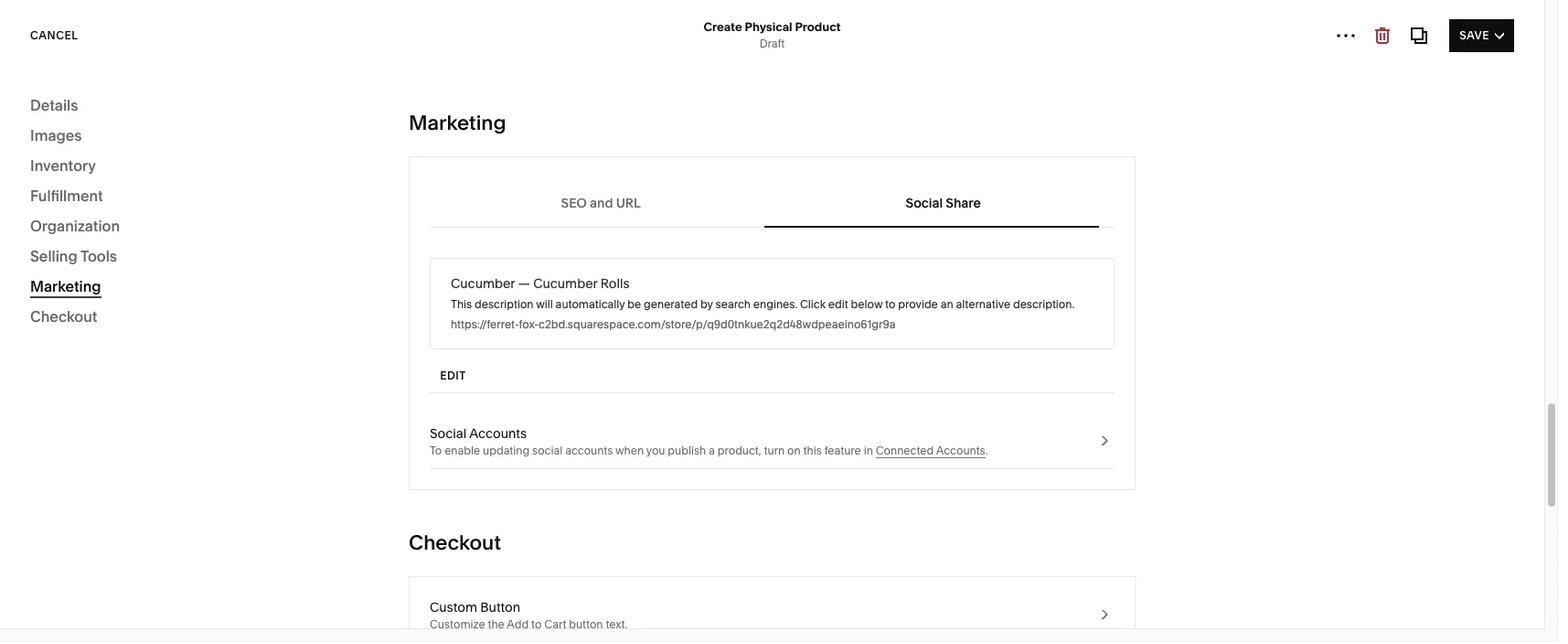 Task type: locate. For each thing, give the bounding box(es) containing it.
0 vertical spatial feature
[[775, 24, 812, 38]]

your left inventory.
[[426, 217, 449, 231]]

1 vertical spatial on
[[788, 444, 801, 457]]

0 vertical spatial selling tools
[[30, 247, 117, 265]]

tools up the invoicing link
[[80, 247, 117, 265]]

automatically
[[556, 297, 625, 311]]

1 vertical spatial the
[[488, 618, 505, 631]]

to right 'products'
[[413, 217, 424, 231]]

1 vertical spatial plan.
[[660, 609, 690, 625]]

0 horizontal spatial plan.
[[458, 378, 484, 392]]

to left cart on the bottom left
[[532, 618, 542, 631]]

add down button
[[507, 618, 529, 631]]

1 vertical spatial your
[[1412, 190, 1442, 209]]

social
[[906, 194, 943, 211], [430, 425, 467, 442]]

social up to on the left
[[430, 425, 467, 442]]

provide
[[899, 297, 938, 311]]

selling link right draft
[[826, 24, 861, 38]]

0 vertical spatial marketing
[[409, 111, 507, 135]]

products
[[40, 180, 95, 197]]

your
[[355, 119, 398, 144], [1412, 190, 1442, 209], [426, 217, 449, 231]]

0 vertical spatial in
[[814, 24, 824, 38]]

edit
[[829, 297, 849, 311]]

0 horizontal spatial cucumber
[[451, 275, 515, 292]]

1 vertical spatial feature
[[825, 444, 862, 457]]

accounts up updating
[[469, 425, 527, 442]]

share
[[946, 194, 982, 211]]

feature right create at top left
[[775, 24, 812, 38]]

2 vertical spatial add
[[507, 618, 529, 631]]

social for social accounts to enable updating social accounts when you publish a product, turn on this feature in connected accounts .
[[430, 425, 467, 442]]

cancel
[[30, 28, 78, 42]]

ways
[[340, 558, 389, 583]]

updating
[[483, 444, 530, 457]]

tools down the invoicing link
[[84, 305, 116, 321]]

on
[[597, 24, 610, 38], [788, 444, 801, 457]]

publish
[[1358, 190, 1409, 209], [668, 444, 706, 457]]

publish left "product,"
[[668, 444, 706, 457]]

1 horizontal spatial your
[[426, 217, 449, 231]]

to inside cucumber — cucumber rolls this description will automatically be generated by search engines. click edit below to provide an alternative description. https://ferret-fox-c2bd.squarespace.com/store/p/q9d0tnkue2q2d48wdpeaeino61gr9a
[[886, 297, 896, 311]]

generated
[[644, 297, 698, 311]]

a right deliver on the right bottom
[[1394, 368, 1402, 386]]

0 vertical spatial the
[[1193, 368, 1216, 386]]

1 horizontal spatial feature
[[825, 444, 862, 457]]

cucumber up description
[[451, 275, 515, 292]]

1 vertical spatial manage
[[1133, 342, 1190, 360]]

sell
[[418, 558, 452, 583]]

manage projects and invoice clients manage the details needed to deliver a professional service experience.
[[1133, 342, 1490, 406]]

feature left connected
[[825, 444, 862, 457]]

0 vertical spatial plan.
[[458, 378, 484, 392]]

plan.
[[458, 378, 484, 392], [660, 609, 690, 625]]

1 horizontal spatial in
[[864, 444, 874, 457]]

social for social share
[[906, 194, 943, 211]]

0 vertical spatial accounts
[[469, 425, 527, 442]]

0 horizontal spatial the
[[488, 618, 505, 631]]

subscribe inside button
[[1123, 610, 1188, 623]]

add for add a way to get paid.
[[339, 298, 361, 312]]

0 vertical spatial subscribe button
[[1133, 224, 1198, 257]]

checkout
[[30, 307, 97, 326], [409, 531, 501, 555]]

social left share
[[906, 194, 943, 211]]

suggested for you
[[1133, 314, 1239, 324]]

1 horizontal spatial you
[[1218, 314, 1239, 324]]

connected accounts link
[[876, 444, 986, 458]]

1 horizontal spatial on
[[788, 444, 801, 457]]

tab list
[[430, 177, 1115, 228]]

1 vertical spatial and
[[1255, 342, 1281, 360]]

and inside manage projects and invoice clients manage the details needed to deliver a professional service experience.
[[1255, 342, 1281, 360]]

add left way at the top left
[[339, 298, 361, 312]]

way
[[373, 298, 393, 312]]

store
[[403, 119, 453, 144]]

the inside manage projects and invoice clients manage the details needed to deliver a professional service experience.
[[1193, 368, 1216, 386]]

1 vertical spatial add
[[339, 298, 361, 312]]

checkout up sell
[[409, 531, 501, 555]]

subscribe
[[1133, 233, 1198, 247], [1123, 610, 1188, 623]]

orders
[[40, 211, 83, 228]]

engines.
[[754, 297, 798, 311]]

you right for on the right
[[1218, 314, 1239, 324]]

1 horizontal spatial checkout
[[409, 531, 501, 555]]

1 vertical spatial tools
[[84, 305, 116, 321]]

choose
[[339, 378, 380, 392]]

social accounts to enable updating social accounts when you publish a product, turn on this feature in connected accounts .
[[430, 425, 988, 457]]

feature
[[775, 24, 812, 38], [825, 444, 862, 457]]

to left sell
[[394, 558, 414, 583]]

0 vertical spatial add
[[339, 217, 361, 231]]

to left deliver on the right bottom
[[1326, 368, 1340, 386]]

tools
[[80, 247, 117, 265], [84, 305, 116, 321]]

the up experience.
[[1193, 368, 1216, 386]]

edit inside edit site button
[[1452, 39, 1478, 53]]

product,
[[718, 444, 762, 457]]

1 horizontal spatial this
[[804, 444, 822, 457]]

0 horizontal spatial in
[[814, 24, 824, 38]]

1 vertical spatial in
[[864, 444, 874, 457]]

social inside social accounts to enable updating social accounts when you publish a product, turn on this feature in connected accounts .
[[430, 425, 467, 442]]

checkout down invoicing at left top
[[30, 307, 97, 326]]

to inside custom button customize the add to cart button text.
[[532, 618, 542, 631]]

on right turn
[[788, 444, 801, 457]]

social inside button
[[906, 194, 943, 211]]

website link
[[30, 113, 189, 134]]

2 vertical spatial and
[[378, 459, 398, 473]]

you right when
[[647, 444, 666, 457]]

1 vertical spatial checkout
[[409, 531, 501, 555]]

customize
[[430, 618, 485, 631]]

add inside custom button customize the add to cart button text.
[[507, 618, 529, 631]]

publish left site.
[[1358, 190, 1409, 209]]

add inside add products to your inventory. button
[[339, 217, 361, 231]]

off
[[539, 609, 554, 625]]

url
[[616, 194, 641, 211]]

in right draft
[[814, 24, 824, 38]]

use
[[693, 609, 716, 625]]

20%
[[510, 609, 536, 625]]

0 vertical spatial edit
[[1452, 39, 1478, 53]]

1 vertical spatial edit
[[440, 369, 466, 382]]

button
[[481, 599, 521, 616]]

a inside subscription choose a subscription plan.
[[382, 378, 389, 392]]

1 vertical spatial publish
[[668, 444, 706, 457]]

orders link
[[40, 204, 199, 235]]

and left url at the top left
[[590, 194, 613, 211]]

1 vertical spatial social
[[430, 425, 467, 442]]

to
[[1340, 190, 1354, 209], [413, 217, 424, 231], [886, 297, 896, 311], [396, 298, 406, 312], [1326, 368, 1340, 386], [394, 558, 414, 583], [532, 618, 542, 631]]

cart
[[545, 618, 567, 631]]

custom
[[430, 599, 478, 616]]

your left site.
[[1412, 190, 1442, 209]]

this right create at top left
[[754, 24, 772, 38]]

1 vertical spatial you
[[647, 444, 666, 457]]

tools inside the selling tools link
[[84, 305, 116, 321]]

edit site button
[[1442, 30, 1516, 63]]

description
[[475, 297, 534, 311]]

2 vertical spatial your
[[426, 217, 449, 231]]

the down button
[[488, 618, 505, 631]]

1 horizontal spatial cucumber
[[534, 275, 598, 292]]

subscribe
[[1268, 190, 1337, 209]]

0 horizontal spatial your
[[355, 119, 398, 144]]

0 vertical spatial you
[[1218, 314, 1239, 324]]

1 vertical spatial subscribe
[[1123, 610, 1188, 623]]

code
[[719, 609, 750, 625]]

manage right pages.
[[709, 24, 751, 38]]

0 horizontal spatial and
[[378, 459, 398, 473]]

in
[[814, 24, 824, 38], [864, 444, 874, 457]]

plan. left the use
[[660, 609, 690, 625]]

0 vertical spatial social
[[906, 194, 943, 211]]

0 vertical spatial subscribe
[[1133, 233, 1198, 247]]

1 horizontal spatial the
[[1193, 368, 1216, 386]]

1 horizontal spatial edit
[[1452, 39, 1478, 53]]

to right below
[[886, 297, 896, 311]]

project
[[1133, 431, 1185, 445]]

tab list containing seo and url
[[430, 177, 1115, 228]]

selling.
[[426, 459, 463, 473]]

accounts right connected
[[937, 444, 986, 457]]

and up details
[[1255, 342, 1281, 360]]

a down "subscription"
[[382, 378, 389, 392]]

0 horizontal spatial publish
[[668, 444, 706, 457]]

time,
[[448, 609, 478, 625]]

subscription
[[339, 360, 417, 376]]

create
[[704, 19, 743, 34]]

0 horizontal spatial edit
[[440, 369, 466, 382]]

this right turn
[[804, 444, 822, 457]]

and for go live and start selling.
[[378, 459, 398, 473]]

in left connected
[[864, 444, 874, 457]]

cancel button
[[30, 19, 78, 52]]

professional
[[1405, 368, 1490, 386]]

0 horizontal spatial social
[[430, 425, 467, 442]]

1 vertical spatial selling link
[[30, 145, 189, 167]]

selling tools down invoicing at left top
[[40, 305, 116, 321]]

selling tools up invoicing at left top
[[30, 247, 117, 265]]

1 horizontal spatial and
[[590, 194, 613, 211]]

edit left site
[[1452, 39, 1478, 53]]

manage up 'service'
[[1133, 368, 1190, 386]]

1 horizontal spatial social
[[906, 194, 943, 211]]

1 vertical spatial accounts
[[937, 444, 986, 457]]

0 vertical spatial manage
[[709, 24, 751, 38]]

to left get
[[396, 298, 406, 312]]

0 vertical spatial selling link
[[826, 24, 861, 38]]

0 horizontal spatial this
[[754, 24, 772, 38]]

cucumber up will
[[534, 275, 598, 292]]

0 horizontal spatial you
[[647, 444, 666, 457]]

0 vertical spatial publish
[[1358, 190, 1409, 209]]

0 horizontal spatial accounts
[[469, 425, 527, 442]]

0 horizontal spatial on
[[597, 24, 610, 38]]

by
[[701, 297, 713, 311]]

selling down images
[[30, 146, 77, 165]]

rolls
[[601, 275, 630, 292]]

edit
[[1452, 39, 1478, 53], [440, 369, 466, 382]]

2 vertical spatial manage
[[1133, 368, 1190, 386]]

invoice
[[1284, 342, 1335, 360]]

1 horizontal spatial marketing
[[409, 111, 507, 135]]

0 vertical spatial tools
[[80, 247, 117, 265]]

1 horizontal spatial selling link
[[826, 24, 861, 38]]

your right up at the left of the page
[[355, 119, 398, 144]]

plan. inside subscription choose a subscription plan.
[[458, 378, 484, 392]]

add inside add a way to get paid. button
[[339, 298, 361, 312]]

selling link
[[826, 24, 861, 38], [30, 145, 189, 167]]

start
[[400, 459, 423, 473]]

on left all
[[597, 24, 610, 38]]

add left 'products'
[[339, 217, 361, 231]]

text.
[[606, 618, 628, 631]]

to
[[430, 444, 442, 457]]

selling link down website link
[[30, 145, 189, 167]]

0 vertical spatial and
[[590, 194, 613, 211]]

0 horizontal spatial feature
[[775, 24, 812, 38]]

and right live
[[378, 459, 398, 473]]

1 horizontal spatial publish
[[1358, 190, 1409, 209]]

cucumber — cucumber rolls this description will automatically be generated by search engines. click edit below to provide an alternative description. https://ferret-fox-c2bd.squarespace.com/store/p/q9d0tnkue2q2d48wdpeaeino61gr9a
[[451, 275, 1075, 331]]

new
[[581, 609, 607, 625]]

0 horizontal spatial checkout
[[30, 307, 97, 326]]

any
[[557, 609, 578, 625]]

details
[[30, 96, 78, 114]]

selling down invoicing at left top
[[40, 305, 82, 321]]

publish inside social accounts to enable updating social accounts when you publish a product, turn on this feature in connected accounts .
[[668, 444, 706, 457]]

2 horizontal spatial your
[[1412, 190, 1442, 209]]

.
[[986, 444, 988, 457]]

0 vertical spatial this
[[754, 24, 772, 38]]

add for add products to your inventory.
[[339, 217, 361, 231]]

edit down "https://ferret-"
[[440, 369, 466, 382]]

plan. right subscription
[[458, 378, 484, 392]]

2 horizontal spatial and
[[1255, 342, 1281, 360]]

2 cucumber from the left
[[534, 275, 598, 292]]

1 vertical spatial this
[[804, 444, 822, 457]]

website
[[610, 609, 657, 625]]

checkout.
[[851, 609, 910, 625]]

0 horizontal spatial marketing
[[30, 277, 101, 295]]

0 vertical spatial checkout
[[30, 307, 97, 326]]

subscribe button
[[1133, 224, 1198, 257], [1113, 601, 1199, 634]]

feature inside social accounts to enable updating social accounts when you publish a product, turn on this feature in connected accounts .
[[825, 444, 862, 457]]

invoicing
[[40, 274, 96, 290]]

subscribe for subscribe button to the top
[[1133, 233, 1198, 247]]

manage down suggested
[[1133, 342, 1190, 360]]

this inside social accounts to enable updating social accounts when you publish a product, turn on this feature in connected accounts .
[[804, 444, 822, 457]]

a left "product,"
[[709, 444, 715, 457]]

click
[[800, 297, 826, 311]]

a left way at the top left
[[364, 298, 370, 312]]

fox-
[[519, 317, 539, 331]]



Task type: describe. For each thing, give the bounding box(es) containing it.
products
[[364, 217, 411, 231]]

a inside manage projects and invoice clients manage the details needed to deliver a professional service experience.
[[1394, 368, 1402, 386]]

site
[[1481, 39, 1506, 53]]

reviews
[[513, 24, 553, 38]]

a right for
[[393, 609, 400, 625]]

more ways to sell
[[285, 558, 452, 583]]

selling right draft
[[826, 24, 861, 38]]

seo and url
[[561, 194, 641, 211]]

accounts
[[565, 444, 613, 457]]

you inside social accounts to enable updating social accounts when you publish a product, turn on this feature in connected accounts .
[[647, 444, 666, 457]]

social share button
[[778, 177, 1110, 228]]

this
[[451, 297, 472, 311]]

a inside social accounts to enable updating social accounts when you publish a product, turn on this feature in connected accounts .
[[709, 444, 715, 457]]

project management
[[1133, 431, 1274, 445]]

in inside social accounts to enable updating social accounts when you publish a product, turn on this feature in connected accounts .
[[864, 444, 874, 457]]

set up your store
[[289, 119, 453, 144]]

suggested
[[1133, 314, 1193, 324]]

go live and start selling.
[[339, 459, 463, 473]]

social share
[[906, 194, 982, 211]]

connected
[[876, 444, 934, 457]]

set
[[289, 119, 321, 144]]

seo and url button
[[435, 177, 767, 228]]

add products to your inventory. button
[[289, 179, 1066, 250]]

add a way to get paid. button
[[289, 260, 1066, 330]]

will
[[536, 297, 553, 311]]

when
[[1133, 190, 1173, 209]]

needed
[[1269, 368, 1322, 386]]

subscription
[[391, 378, 456, 392]]

details
[[1219, 368, 1265, 386]]

invoicing link
[[40, 266, 199, 297]]

discounts link
[[40, 235, 199, 266]]

paid.
[[428, 298, 454, 312]]

show customer reviews directly on all product pages. manage this feature in selling
[[430, 24, 861, 38]]

more
[[285, 558, 336, 583]]

management
[[1188, 431, 1274, 445]]

save
[[1460, 28, 1490, 42]]

enable
[[445, 444, 481, 457]]

customer
[[461, 24, 511, 38]]

button
[[569, 618, 603, 631]]

organization
[[30, 217, 120, 235]]

1 vertical spatial subscribe button
[[1113, 601, 1199, 634]]

1 horizontal spatial plan.
[[660, 609, 690, 625]]

12/8/2023.
[[961, 609, 1025, 625]]

and for manage projects and invoice clients manage the details needed to deliver a professional service experience.
[[1255, 342, 1281, 360]]

site.
[[1446, 190, 1474, 209]]

experience.
[[1187, 388, 1268, 406]]

be
[[628, 297, 641, 311]]

c2bd.squarespace.com/store/p/q9d0tnkue2q2d48wdpeaeino61gr9a
[[539, 317, 896, 331]]

to right subscribe
[[1340, 190, 1354, 209]]

subscription choose a subscription plan.
[[339, 360, 484, 392]]

the inside custom button customize the add to cart button text.
[[488, 618, 505, 631]]

0 vertical spatial on
[[597, 24, 610, 38]]

limited
[[403, 609, 445, 625]]

go live and start selling. button
[[289, 421, 1066, 491]]

edit for edit site
[[1452, 39, 1478, 53]]

discounts
[[40, 242, 101, 259]]

take
[[481, 609, 507, 625]]

a inside button
[[364, 298, 370, 312]]

on inside social accounts to enable updating social accounts when you publish a product, turn on this feature in connected accounts .
[[788, 444, 801, 457]]

all
[[613, 24, 624, 38]]

1 vertical spatial marketing
[[30, 277, 101, 295]]

description.
[[1014, 297, 1075, 311]]

projects
[[1193, 342, 1251, 360]]

clients
[[1338, 342, 1384, 360]]

for a limited time, take 20% off any new website plan. use code w12ctake20 at checkout. expires 12/8/2023.
[[370, 609, 1028, 625]]

selling up invoicing at left top
[[30, 247, 77, 265]]

physical
[[745, 19, 793, 34]]

for
[[1196, 314, 1216, 324]]

for
[[370, 609, 390, 625]]

custom button customize the add to cart button text.
[[430, 599, 628, 631]]

1 cucumber from the left
[[451, 275, 515, 292]]

an
[[941, 297, 954, 311]]

website
[[30, 113, 87, 132]]

subscribe for subscribe button to the bottom
[[1123, 610, 1188, 623]]

save button
[[1450, 19, 1515, 52]]

create physical product draft
[[704, 19, 841, 50]]

0 horizontal spatial selling link
[[30, 145, 189, 167]]

ready,
[[1223, 190, 1265, 209]]

—
[[518, 275, 530, 292]]

product
[[795, 19, 841, 34]]

fulfillment
[[30, 187, 103, 205]]

to inside manage projects and invoice clients manage the details needed to deliver a professional service experience.
[[1326, 368, 1340, 386]]

at
[[837, 609, 848, 625]]

pages.
[[671, 24, 706, 38]]

product
[[627, 24, 668, 38]]

seo
[[561, 194, 587, 211]]

1 vertical spatial selling tools
[[40, 305, 116, 321]]

expires
[[913, 609, 958, 625]]

edit for edit
[[440, 369, 466, 382]]

edit site
[[1452, 39, 1506, 53]]

project management button
[[1133, 422, 1274, 455]]

below
[[851, 297, 883, 311]]

and inside tab list
[[590, 194, 613, 211]]

social
[[532, 444, 563, 457]]

products link
[[40, 173, 199, 204]]

images
[[30, 126, 82, 145]]

1 horizontal spatial accounts
[[937, 444, 986, 457]]

selling tools link
[[40, 297, 199, 328]]

deliver
[[1343, 368, 1390, 386]]

go
[[339, 459, 355, 473]]

alternative
[[956, 297, 1011, 311]]

your inside button
[[426, 217, 449, 231]]

0 vertical spatial your
[[355, 119, 398, 144]]

you're
[[1176, 190, 1219, 209]]



Task type: vqa. For each thing, say whether or not it's contained in the screenshot.
middle "your"
yes



